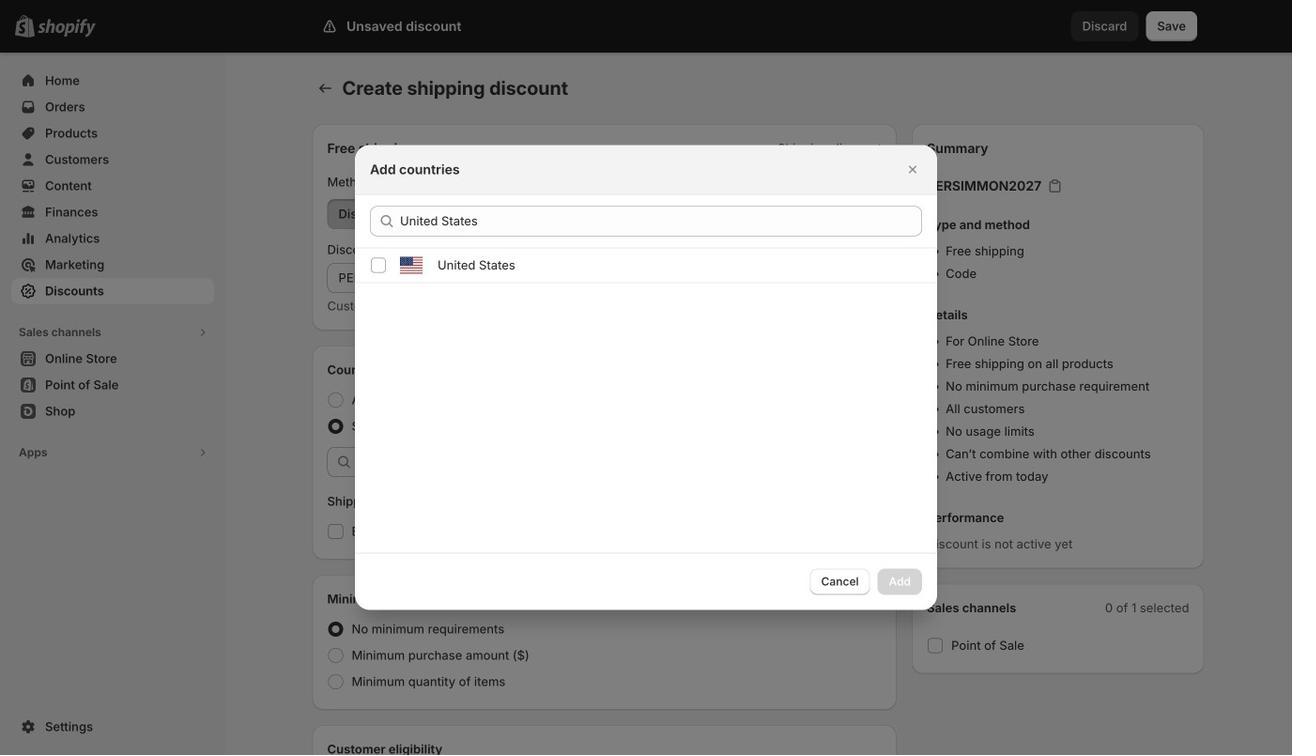 Task type: locate. For each thing, give the bounding box(es) containing it.
shopify image
[[38, 19, 96, 37]]

dialog
[[0, 145, 1293, 610]]

Search countries text field
[[400, 206, 922, 236]]



Task type: vqa. For each thing, say whether or not it's contained in the screenshot.
the "Shopify" image
yes



